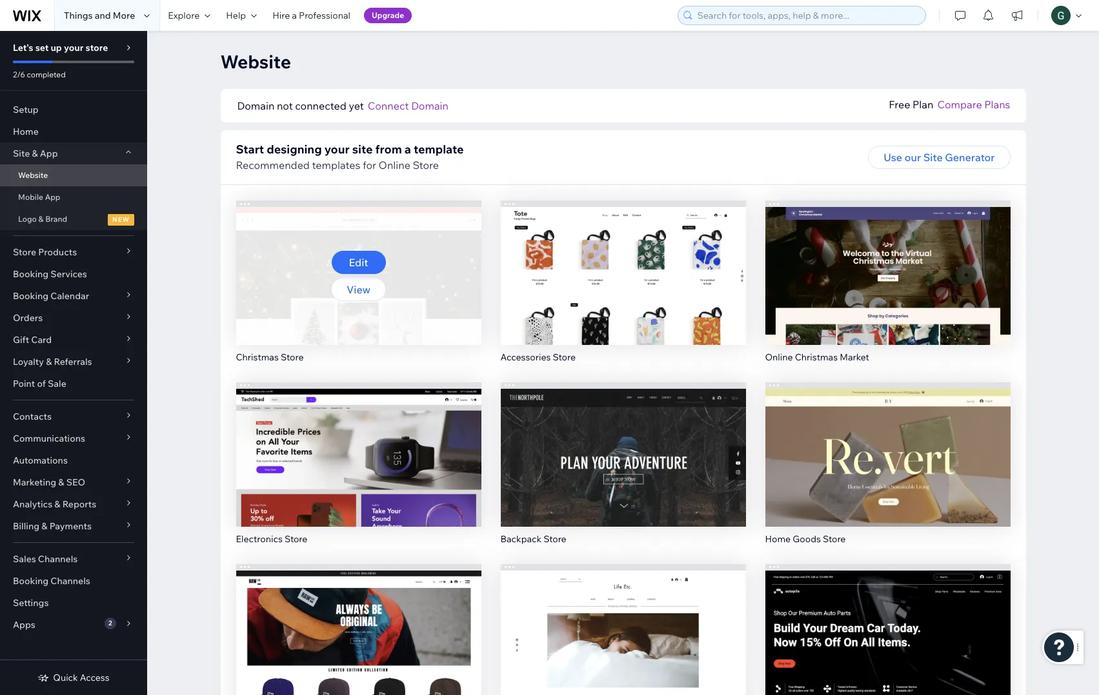 Task type: locate. For each thing, give the bounding box(es) containing it.
site
[[13, 148, 30, 159], [924, 151, 943, 164]]

apps
[[13, 620, 35, 631]]

0 horizontal spatial domain
[[237, 99, 275, 112]]

store inside store products popup button
[[13, 247, 36, 258]]

domain left not
[[237, 99, 275, 112]]

loyalty
[[13, 356, 44, 368]]

0 horizontal spatial your
[[64, 42, 83, 54]]

christmas
[[236, 352, 279, 363], [795, 352, 838, 363]]

edit button
[[331, 251, 386, 274], [596, 251, 650, 274], [861, 251, 915, 274], [331, 433, 386, 456], [596, 433, 650, 456], [861, 433, 915, 456], [331, 615, 386, 638], [596, 615, 650, 638], [861, 615, 915, 638]]

let's
[[13, 42, 33, 54]]

channels
[[38, 554, 78, 565], [51, 576, 90, 587]]

0 vertical spatial booking
[[13, 269, 49, 280]]

channels inside dropdown button
[[38, 554, 78, 565]]

view button
[[331, 278, 386, 301], [860, 278, 915, 301], [331, 460, 386, 483], [596, 460, 651, 483], [860, 460, 915, 483], [331, 642, 386, 665], [596, 642, 651, 665], [860, 642, 915, 665]]

1 vertical spatial your
[[325, 142, 350, 157]]

3 booking from the top
[[13, 576, 49, 587]]

christmas store
[[236, 352, 304, 363]]

& inside popup button
[[32, 148, 38, 159]]

1 vertical spatial website
[[18, 170, 48, 180]]

hire a professional
[[273, 10, 350, 21]]

1 horizontal spatial christmas
[[795, 352, 838, 363]]

0 vertical spatial website
[[220, 50, 291, 73]]

up
[[51, 42, 62, 54]]

& left reports
[[54, 499, 60, 511]]

home inside "sidebar" 'element'
[[13, 126, 39, 137]]

0 vertical spatial home
[[13, 126, 39, 137]]

1 vertical spatial channels
[[51, 576, 90, 587]]

2/6
[[13, 70, 25, 79]]

sales channels
[[13, 554, 78, 565]]

payments
[[49, 521, 92, 533]]

0 horizontal spatial online
[[379, 159, 410, 172]]

site down setup
[[13, 148, 30, 159]]

plans
[[985, 98, 1011, 111]]

0 vertical spatial your
[[64, 42, 83, 54]]

recommended
[[236, 159, 310, 172]]

1 vertical spatial a
[[405, 142, 411, 157]]

your inside "sidebar" 'element'
[[64, 42, 83, 54]]

1 horizontal spatial domain
[[411, 99, 449, 112]]

1 horizontal spatial home
[[765, 534, 791, 545]]

1 horizontal spatial a
[[405, 142, 411, 157]]

online inside start designing your site from a template recommended templates for online store
[[379, 159, 410, 172]]

1 horizontal spatial site
[[924, 151, 943, 164]]

channels down sales channels dropdown button
[[51, 576, 90, 587]]

home for home
[[13, 126, 39, 137]]

1 domain from the left
[[237, 99, 275, 112]]

home
[[13, 126, 39, 137], [765, 534, 791, 545]]

quick
[[53, 673, 78, 684]]

2 booking from the top
[[13, 290, 49, 302]]

1 vertical spatial booking
[[13, 290, 49, 302]]

more
[[113, 10, 135, 21]]

0 horizontal spatial home
[[13, 126, 39, 137]]

booking down the store products
[[13, 269, 49, 280]]

booking channels link
[[0, 571, 147, 593]]

point of sale link
[[0, 373, 147, 395]]

1 booking from the top
[[13, 269, 49, 280]]

website inside "sidebar" 'element'
[[18, 170, 48, 180]]

& up mobile
[[32, 148, 38, 159]]

generator
[[945, 151, 995, 164]]

your right "up"
[[64, 42, 83, 54]]

domain right connect
[[411, 99, 449, 112]]

orders
[[13, 312, 43, 324]]

0 vertical spatial channels
[[38, 554, 78, 565]]

site & app
[[13, 148, 58, 159]]

not
[[277, 99, 293, 112]]

for
[[363, 159, 376, 172]]

app up website link
[[40, 148, 58, 159]]

mobile app
[[18, 192, 60, 202]]

online christmas market
[[765, 352, 869, 363]]

& for analytics
[[54, 499, 60, 511]]

site
[[352, 142, 373, 157]]

website down "help" 'button' in the top left of the page
[[220, 50, 291, 73]]

mobile
[[18, 192, 43, 202]]

1 horizontal spatial online
[[765, 352, 793, 363]]

booking up orders
[[13, 290, 49, 302]]

a right hire
[[292, 10, 297, 21]]

& inside 'popup button'
[[46, 356, 52, 368]]

0 vertical spatial app
[[40, 148, 58, 159]]

home left goods at the right bottom of the page
[[765, 534, 791, 545]]

app
[[40, 148, 58, 159], [45, 192, 60, 202]]

hire
[[273, 10, 290, 21]]

2
[[108, 620, 112, 628]]

1 horizontal spatial your
[[325, 142, 350, 157]]

booking inside popup button
[[13, 290, 49, 302]]

logo & brand
[[18, 214, 67, 224]]

0 horizontal spatial site
[[13, 148, 30, 159]]

booking for booking services
[[13, 269, 49, 280]]

domain
[[237, 99, 275, 112], [411, 99, 449, 112]]

marketing
[[13, 477, 56, 489]]

home down setup
[[13, 126, 39, 137]]

channels up "booking channels"
[[38, 554, 78, 565]]

0 vertical spatial online
[[379, 159, 410, 172]]

billing
[[13, 521, 39, 533]]

loyalty & referrals
[[13, 356, 92, 368]]

things and more
[[64, 10, 135, 21]]

free plan compare plans
[[889, 98, 1011, 111]]

2 vertical spatial booking
[[13, 576, 49, 587]]

connected
[[295, 99, 347, 112]]

booking services link
[[0, 263, 147, 285]]

site right "our"
[[924, 151, 943, 164]]

online
[[379, 159, 410, 172], [765, 352, 793, 363]]

upgrade
[[372, 10, 404, 20]]

app right mobile
[[45, 192, 60, 202]]

backpack
[[501, 534, 542, 545]]

website down site & app
[[18, 170, 48, 180]]

point
[[13, 378, 35, 390]]

store
[[413, 159, 439, 172], [13, 247, 36, 258], [281, 352, 304, 363], [553, 352, 576, 363], [285, 534, 308, 545], [544, 534, 567, 545], [823, 534, 846, 545]]

seo
[[66, 477, 85, 489]]

a right from
[[405, 142, 411, 157]]

a inside start designing your site from a template recommended templates for online store
[[405, 142, 411, 157]]

1 vertical spatial home
[[765, 534, 791, 545]]

store inside start designing your site from a template recommended templates for online store
[[413, 159, 439, 172]]

1 vertical spatial app
[[45, 192, 60, 202]]

0 horizontal spatial christmas
[[236, 352, 279, 363]]

your up templates
[[325, 142, 350, 157]]

reports
[[62, 499, 96, 511]]

and
[[95, 10, 111, 21]]

booking up settings
[[13, 576, 49, 587]]

& left seo
[[58, 477, 64, 489]]

1 horizontal spatial website
[[220, 50, 291, 73]]

things
[[64, 10, 93, 21]]

& right billing at the left bottom of page
[[41, 521, 47, 533]]

store products
[[13, 247, 77, 258]]

store
[[85, 42, 108, 54]]

communications
[[13, 433, 85, 445]]

0 horizontal spatial a
[[292, 10, 297, 21]]

& right logo
[[38, 214, 44, 224]]

analytics & reports button
[[0, 494, 147, 516]]

settings
[[13, 598, 49, 609]]

& right loyalty
[[46, 356, 52, 368]]

& inside popup button
[[54, 499, 60, 511]]

0 horizontal spatial website
[[18, 170, 48, 180]]

booking for booking channels
[[13, 576, 49, 587]]



Task type: vqa. For each thing, say whether or not it's contained in the screenshot.
PAYMENT
no



Task type: describe. For each thing, give the bounding box(es) containing it.
sales channels button
[[0, 549, 147, 571]]

quick access button
[[38, 673, 110, 684]]

upgrade button
[[364, 8, 412, 23]]

0 vertical spatial a
[[292, 10, 297, 21]]

backpack store
[[501, 534, 567, 545]]

edit button for home goods store
[[861, 433, 915, 456]]

mobile app link
[[0, 187, 147, 209]]

your inside start designing your site from a template recommended templates for online store
[[325, 142, 350, 157]]

gift card button
[[0, 329, 147, 351]]

home link
[[0, 121, 147, 143]]

use our site generator button
[[868, 146, 1011, 169]]

marketing & seo button
[[0, 472, 147, 494]]

setup
[[13, 104, 39, 116]]

marketing & seo
[[13, 477, 85, 489]]

from
[[375, 142, 402, 157]]

billing & payments button
[[0, 516, 147, 538]]

contacts button
[[0, 406, 147, 428]]

sidebar element
[[0, 31, 147, 696]]

compare plans button
[[938, 97, 1011, 112]]

start
[[236, 142, 264, 157]]

Search for tools, apps, help & more... field
[[694, 6, 922, 25]]

of
[[37, 378, 46, 390]]

analytics
[[13, 499, 52, 511]]

2 christmas from the left
[[795, 352, 838, 363]]

settings link
[[0, 593, 147, 615]]

use our site generator
[[884, 151, 995, 164]]

accessories
[[501, 352, 551, 363]]

store products button
[[0, 241, 147, 263]]

goods
[[793, 534, 821, 545]]

calendar
[[51, 290, 89, 302]]

let's set up your store
[[13, 42, 108, 54]]

& for marketing
[[58, 477, 64, 489]]

automations
[[13, 455, 68, 467]]

free
[[889, 98, 911, 111]]

services
[[51, 269, 87, 280]]

connect domain button
[[368, 98, 449, 114]]

connect
[[368, 99, 409, 112]]

1 vertical spatial online
[[765, 352, 793, 363]]

logo
[[18, 214, 37, 224]]

site inside popup button
[[13, 148, 30, 159]]

edit button for accessories store
[[596, 251, 650, 274]]

automations link
[[0, 450, 147, 472]]

market
[[840, 352, 869, 363]]

new
[[112, 216, 130, 224]]

2/6 completed
[[13, 70, 66, 79]]

analytics & reports
[[13, 499, 96, 511]]

& for logo
[[38, 214, 44, 224]]

our
[[905, 151, 921, 164]]

compare
[[938, 98, 982, 111]]

home for home goods store
[[765, 534, 791, 545]]

gift card
[[13, 334, 52, 346]]

edit button for backpack store
[[596, 433, 650, 456]]

channels for sales channels
[[38, 554, 78, 565]]

designing
[[267, 142, 322, 157]]

booking for booking calendar
[[13, 290, 49, 302]]

hire a professional link
[[265, 0, 358, 31]]

booking channels
[[13, 576, 90, 587]]

card
[[31, 334, 52, 346]]

referrals
[[54, 356, 92, 368]]

setup link
[[0, 99, 147, 121]]

set
[[35, 42, 49, 54]]

edit button for online christmas market
[[861, 251, 915, 274]]

1 christmas from the left
[[236, 352, 279, 363]]

site inside button
[[924, 151, 943, 164]]

yet
[[349, 99, 364, 112]]

2 domain from the left
[[411, 99, 449, 112]]

domain not connected yet connect domain
[[237, 99, 449, 112]]

app inside popup button
[[40, 148, 58, 159]]

communications button
[[0, 428, 147, 450]]

orders button
[[0, 307, 147, 329]]

contacts
[[13, 411, 52, 423]]

explore
[[168, 10, 200, 21]]

access
[[80, 673, 110, 684]]

edit button for christmas store
[[331, 251, 386, 274]]

electronics
[[236, 534, 283, 545]]

help
[[226, 10, 246, 21]]

& for billing
[[41, 521, 47, 533]]

edit button for electronics store
[[331, 433, 386, 456]]

products
[[38, 247, 77, 258]]

loyalty & referrals button
[[0, 351, 147, 373]]

start designing your site from a template recommended templates for online store
[[236, 142, 464, 172]]

& for site
[[32, 148, 38, 159]]

electronics store
[[236, 534, 308, 545]]

sale
[[48, 378, 66, 390]]

booking services
[[13, 269, 87, 280]]

completed
[[27, 70, 66, 79]]

booking calendar
[[13, 290, 89, 302]]

home goods store
[[765, 534, 846, 545]]

channels for booking channels
[[51, 576, 90, 587]]

website link
[[0, 165, 147, 187]]

use
[[884, 151, 903, 164]]

quick access
[[53, 673, 110, 684]]

site & app button
[[0, 143, 147, 165]]

templates
[[312, 159, 361, 172]]

sales
[[13, 554, 36, 565]]

& for loyalty
[[46, 356, 52, 368]]

billing & payments
[[13, 521, 92, 533]]

plan
[[913, 98, 934, 111]]



